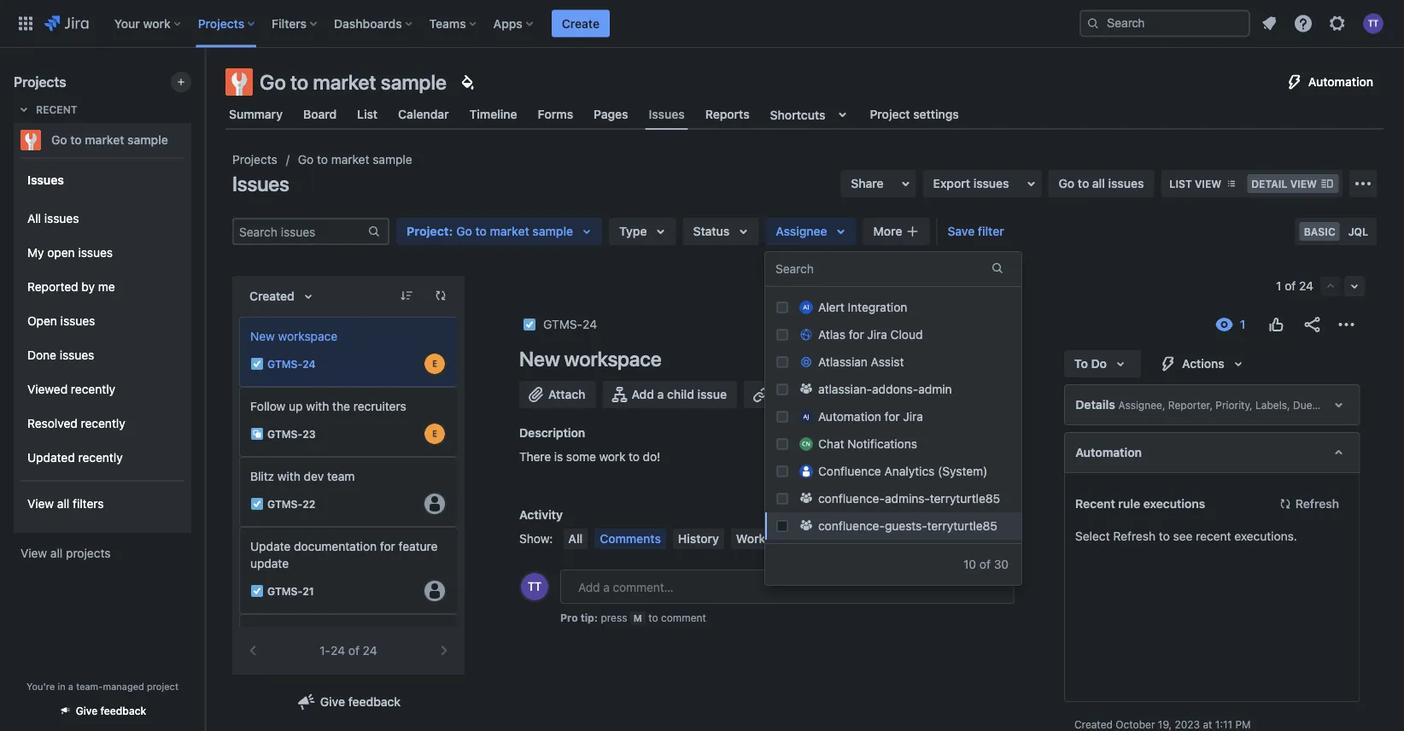 Task type: locate. For each thing, give the bounding box(es) containing it.
tab list
[[215, 99, 1395, 130]]

2 confluence- from the top
[[819, 519, 885, 533]]

1 horizontal spatial gtms-24
[[543, 317, 597, 332]]

created october 19, 2023 at 1:11 pm
[[1075, 719, 1251, 731]]

menu bar
[[560, 529, 795, 549]]

to down board 'link'
[[317, 153, 328, 167]]

all
[[27, 212, 41, 226], [569, 532, 583, 546]]

group icon image
[[800, 382, 814, 396], [800, 491, 814, 505], [800, 519, 814, 532]]

work right the your in the top left of the page
[[143, 16, 171, 30]]

recently inside viewed recently link
[[71, 382, 115, 397]]

teams
[[430, 16, 466, 30]]

there is some work to do!
[[520, 450, 661, 464]]

1 vertical spatial with
[[278, 470, 301, 484]]

1 vertical spatial a
[[68, 681, 73, 692]]

0 vertical spatial with
[[306, 400, 329, 414]]

2 horizontal spatial issues
[[649, 107, 685, 121]]

create inside 'button'
[[562, 16, 600, 30]]

give feedback for rightmost give feedback button
[[320, 695, 401, 709]]

created left order by icon at the left top of page
[[250, 289, 295, 303]]

2 vertical spatial group icon image
[[800, 519, 814, 532]]

recently down done issues link
[[71, 382, 115, 397]]

1 vertical spatial task image
[[250, 585, 264, 598]]

2 horizontal spatial of
[[1285, 279, 1297, 293]]

sub-task element
[[239, 387, 458, 457], [239, 614, 458, 684]]

apps
[[494, 16, 523, 30]]

issues for export issues
[[974, 176, 1010, 191]]

sample left add to starred icon
[[127, 133, 168, 147]]

jira for automation
[[904, 410, 924, 424]]

give for give feedback button to the left
[[76, 705, 98, 717]]

all
[[1093, 176, 1106, 191], [57, 497, 69, 511], [50, 546, 63, 561]]

all for all issues
[[27, 212, 41, 226]]

view
[[1195, 178, 1222, 190], [1291, 178, 1318, 190]]

all left the projects
[[50, 546, 63, 561]]

save filter
[[948, 224, 1005, 238]]

0 vertical spatial sub-task element
[[239, 387, 458, 457]]

go right open export issues dropdown image
[[1059, 176, 1075, 191]]

recently inside 'resolved recently' link
[[81, 417, 125, 431]]

group icon image for confluence-guests-terryturtle85
[[800, 519, 814, 532]]

feedback down managed
[[100, 705, 146, 717]]

1 view from the left
[[1195, 178, 1222, 190]]

open
[[27, 314, 57, 328]]

projects inside dropdown button
[[198, 16, 245, 30]]

project : go to market sample
[[407, 224, 573, 238]]

analytics
[[885, 464, 935, 479]]

set background color image
[[457, 72, 478, 92]]

None text field
[[776, 261, 779, 278]]

0 vertical spatial project
[[870, 107, 911, 121]]

view for list view
[[1195, 178, 1222, 190]]

refresh image
[[434, 289, 448, 303]]

1 vertical spatial automation
[[819, 410, 882, 424]]

update
[[250, 540, 291, 554]]

create faqs link
[[239, 614, 457, 684]]

save
[[948, 224, 975, 238]]

projects for projects link
[[232, 153, 278, 167]]

gtms- down update on the left bottom of page
[[267, 585, 303, 597]]

view for view all projects
[[21, 546, 47, 561]]

go to market sample link down list link
[[298, 150, 412, 170]]

1 task image from the top
[[250, 357, 264, 371]]

give
[[320, 695, 345, 709], [76, 705, 98, 717]]

gtms- left copy link to issue image
[[543, 317, 583, 332]]

of right 1 on the top of page
[[1285, 279, 1297, 293]]

for inside update documentation for feature update
[[380, 540, 396, 554]]

0 horizontal spatial a
[[68, 681, 73, 692]]

assignee button
[[766, 218, 857, 245]]

2 vertical spatial recently
[[78, 451, 123, 465]]

1 confluence- from the top
[[819, 492, 885, 506]]

to
[[1075, 357, 1088, 371]]

your work button
[[109, 10, 188, 37]]

0 vertical spatial eloisefrancis23 image
[[425, 354, 445, 374]]

create right "apps" dropdown button
[[562, 16, 600, 30]]

1 vertical spatial view
[[21, 546, 47, 561]]

banner
[[0, 0, 1405, 48]]

1 horizontal spatial new
[[520, 347, 560, 371]]

Search field
[[1080, 10, 1251, 37]]

1 group from the top
[[21, 157, 185, 532]]

1 horizontal spatial all
[[569, 532, 583, 546]]

market right : at the left top
[[490, 224, 530, 238]]

list box
[[239, 317, 458, 731]]

list right go to all issues link
[[1170, 178, 1193, 190]]

task image down blitz
[[250, 497, 264, 511]]

all inside group
[[57, 497, 69, 511]]

task image down update on the left bottom of page
[[250, 585, 264, 598]]

1 horizontal spatial project
[[870, 107, 911, 121]]

issues right export
[[974, 176, 1010, 191]]

0 vertical spatial workspace
[[278, 329, 338, 344]]

of for 1
[[1285, 279, 1297, 293]]

filters
[[73, 497, 104, 511]]

create left faqs
[[250, 627, 287, 641]]

to left do!
[[629, 450, 640, 464]]

1 vertical spatial of
[[980, 558, 991, 572]]

issues up all issues
[[27, 172, 64, 187]]

1 vertical spatial recently
[[81, 417, 125, 431]]

description
[[520, 426, 586, 440]]

issue right child
[[698, 388, 727, 402]]

1 vertical spatial gtms-24
[[267, 358, 316, 370]]

list box containing new workspace
[[239, 317, 458, 731]]

m
[[634, 613, 642, 624]]

managed
[[103, 681, 144, 692]]

0 vertical spatial created
[[250, 289, 295, 303]]

terryturtle85
[[930, 492, 1001, 506], [928, 519, 998, 533]]

1 horizontal spatial give feedback
[[320, 695, 401, 709]]

1 vertical spatial all
[[57, 497, 69, 511]]

all left filters
[[57, 497, 69, 511]]

1 horizontal spatial for
[[849, 328, 865, 342]]

updated recently
[[27, 451, 123, 465]]

create inside list box
[[250, 627, 287, 641]]

the
[[332, 400, 350, 414]]

1:11
[[1215, 719, 1233, 731]]

view right detail
[[1291, 178, 1318, 190]]

view down updated
[[27, 497, 54, 511]]

1 horizontal spatial automation
[[1075, 446, 1142, 460]]

detail
[[1252, 178, 1288, 190]]

project left settings
[[870, 107, 911, 121]]

with right up
[[306, 400, 329, 414]]

0 vertical spatial jira
[[868, 328, 888, 342]]

projects up sidebar navigation image
[[198, 16, 245, 30]]

workspace down copy link to issue image
[[564, 347, 662, 371]]

work log
[[737, 532, 786, 546]]

0 horizontal spatial new workspace
[[250, 329, 338, 344]]

1 vertical spatial terryturtle85
[[928, 519, 998, 533]]

0 horizontal spatial workspace
[[278, 329, 338, 344]]

1 horizontal spatial jira
[[904, 410, 924, 424]]

0 vertical spatial new
[[250, 329, 275, 344]]

0 horizontal spatial feedback
[[100, 705, 146, 717]]

give feedback button down you're in a team-managed project
[[48, 697, 157, 725]]

my
[[27, 246, 44, 260]]

vote options: no one has voted for this issue yet. image
[[1266, 314, 1287, 335]]

of for 10
[[980, 558, 991, 572]]

0 vertical spatial all
[[27, 212, 41, 226]]

created inside dropdown button
[[250, 289, 295, 303]]

30
[[994, 558, 1009, 572]]

gtms- up up
[[267, 358, 303, 370]]

project settings link
[[867, 99, 963, 130]]

1 horizontal spatial create
[[562, 16, 600, 30]]

task image up follow
[[250, 357, 264, 371]]

in
[[58, 681, 66, 692]]

gtms-24 up the attach
[[543, 317, 597, 332]]

create
[[562, 16, 600, 30], [250, 627, 287, 641]]

1 vertical spatial created
[[1075, 719, 1113, 731]]

all right the show: on the left bottom of the page
[[569, 532, 583, 546]]

go right : at the left top
[[457, 224, 472, 238]]

import and bulk change issues image
[[1354, 173, 1374, 194]]

for for automation
[[885, 410, 900, 424]]

open share dialog image
[[896, 173, 917, 194]]

1 horizontal spatial list
[[1170, 178, 1193, 190]]

go
[[260, 70, 286, 94], [51, 133, 67, 147], [298, 153, 314, 167], [1059, 176, 1075, 191], [457, 224, 472, 238]]

sub-task element containing create faqs
[[239, 614, 458, 684]]

1 vertical spatial sub-task element
[[239, 614, 458, 684]]

for left feature
[[380, 540, 396, 554]]

gtms- down blitz with dev team
[[267, 498, 303, 510]]

to down recent
[[70, 133, 82, 147]]

recently down viewed recently link on the bottom of the page
[[81, 417, 125, 431]]

2 view from the left
[[1291, 178, 1318, 190]]

with left the dev
[[278, 470, 301, 484]]

updated recently link
[[21, 441, 185, 475]]

add to starred image
[[186, 130, 207, 150]]

0 vertical spatial of
[[1285, 279, 1297, 293]]

details
[[1075, 398, 1115, 412]]

1 vertical spatial task image
[[250, 497, 264, 511]]

1 horizontal spatial work
[[599, 450, 626, 464]]

1 vertical spatial work
[[599, 450, 626, 464]]

view left the projects
[[21, 546, 47, 561]]

0 horizontal spatial issues
[[27, 172, 64, 187]]

jira down addons- at right
[[904, 410, 924, 424]]

done issues
[[27, 348, 94, 362]]

go to market sample link down recent
[[14, 123, 185, 157]]

1 horizontal spatial issue
[[800, 388, 829, 402]]

0 vertical spatial go to market sample
[[260, 70, 447, 94]]

issues
[[649, 107, 685, 121], [232, 172, 289, 196], [27, 172, 64, 187]]

automation right automation icon
[[1309, 75, 1374, 89]]

tip:
[[581, 612, 598, 624]]

0 vertical spatial create
[[562, 16, 600, 30]]

2 vertical spatial projects
[[232, 153, 278, 167]]

shortcuts button
[[767, 99, 857, 130]]

1 horizontal spatial give
[[320, 695, 345, 709]]

created left october
[[1075, 719, 1113, 731]]

add a child issue button
[[603, 381, 737, 408]]

first
[[965, 532, 987, 546]]

search image
[[1087, 17, 1101, 30]]

0 horizontal spatial for
[[380, 540, 396, 554]]

2 task element from the top
[[239, 457, 458, 527]]

2 group icon image from the top
[[800, 491, 814, 505]]

3 group icon image from the top
[[800, 519, 814, 532]]

market down list link
[[331, 153, 370, 167]]

project inside project settings link
[[870, 107, 911, 121]]

confluence-admins-terryturtle85
[[819, 492, 1001, 506]]

jira image
[[44, 13, 89, 34], [44, 13, 89, 34]]

issues right pages
[[649, 107, 685, 121]]

issues for open issues
[[60, 314, 95, 328]]

automation element
[[1064, 432, 1360, 473]]

eloisefrancis23 image for new workspace
[[425, 354, 445, 374]]

issues right "open"
[[78, 246, 113, 260]]

view all filters
[[27, 497, 104, 511]]

1 issue from the left
[[698, 388, 727, 402]]

all for filters
[[57, 497, 69, 511]]

comment
[[661, 612, 707, 624]]

0 vertical spatial new workspace
[[250, 329, 338, 344]]

attach button
[[520, 381, 596, 408]]

market
[[313, 70, 376, 94], [85, 133, 124, 147], [331, 153, 370, 167], [490, 224, 530, 238]]

0 horizontal spatial all
[[27, 212, 41, 226]]

terryturtle85 for admins-
[[930, 492, 1001, 506]]

work right some
[[599, 450, 626, 464]]

give for rightmost give feedback button
[[320, 695, 345, 709]]

1 horizontal spatial new workspace
[[520, 347, 662, 371]]

give feedback down 1-24 of 24
[[320, 695, 401, 709]]

task element containing blitz with dev team
[[239, 457, 458, 527]]

0 horizontal spatial give
[[76, 705, 98, 717]]

a inside button
[[658, 388, 664, 402]]

0 horizontal spatial automation
[[819, 410, 882, 424]]

create project image
[[174, 75, 188, 89]]

3 task element from the top
[[239, 527, 458, 614]]

issues inside button
[[974, 176, 1010, 191]]

a
[[658, 388, 664, 402], [68, 681, 73, 692]]

2 vertical spatial for
[[380, 540, 396, 554]]

2 horizontal spatial automation
[[1309, 75, 1374, 89]]

1 horizontal spatial feedback
[[348, 695, 401, 709]]

new down the created dropdown button
[[250, 329, 275, 344]]

open issues link
[[21, 304, 185, 338]]

list for list
[[357, 107, 378, 121]]

new up attach button
[[520, 347, 560, 371]]

task image
[[523, 318, 537, 332], [250, 585, 264, 598]]

created for created october 19, 2023 at 1:11 pm
[[1075, 719, 1113, 731]]

your profile and settings image
[[1364, 13, 1384, 34]]

group
[[21, 157, 185, 532], [21, 197, 185, 480]]

shortcuts
[[771, 107, 826, 122]]

0 horizontal spatial give feedback
[[76, 705, 146, 717]]

eloisefrancis23 image inside task element
[[425, 354, 445, 374]]

give down the team-
[[76, 705, 98, 717]]

to right m
[[649, 612, 658, 624]]

give feedback button down 1-24 of 24
[[286, 689, 411, 716]]

1 sub-task element from the top
[[239, 387, 458, 457]]

search
[[776, 262, 814, 276]]

for right atlas
[[849, 328, 865, 342]]

follow
[[250, 400, 286, 414]]

1 group icon image from the top
[[800, 382, 814, 396]]

list
[[357, 107, 378, 121], [1170, 178, 1193, 190]]

workspace inside task element
[[278, 329, 338, 344]]

feedback down 1-24 of 24
[[348, 695, 401, 709]]

create button
[[552, 10, 610, 37]]

2 group from the top
[[21, 197, 185, 480]]

0 vertical spatial view
[[27, 497, 54, 511]]

sub task image
[[250, 427, 264, 441]]

of right 1-
[[349, 644, 360, 658]]

created button
[[239, 283, 329, 310]]

automation down the details
[[1075, 446, 1142, 460]]

projects down summary link
[[232, 153, 278, 167]]

issues up "viewed recently"
[[60, 348, 94, 362]]

0 horizontal spatial new
[[250, 329, 275, 344]]

0 vertical spatial projects
[[198, 16, 245, 30]]

all button
[[563, 529, 588, 549]]

go to market sample down list link
[[298, 153, 412, 167]]

1 task element from the top
[[239, 317, 458, 387]]

1 horizontal spatial of
[[980, 558, 991, 572]]

issues up "open"
[[44, 212, 79, 226]]

jql
[[1349, 226, 1369, 238]]

issues inside tab list
[[649, 107, 685, 121]]

1 vertical spatial workspace
[[564, 347, 662, 371]]

export issues
[[934, 176, 1010, 191]]

there
[[520, 450, 551, 464]]

task image for blitz with dev team
[[250, 497, 264, 511]]

project for project : go to market sample
[[407, 224, 449, 238]]

all right open export issues dropdown image
[[1093, 176, 1106, 191]]

task element containing new workspace
[[239, 317, 458, 387]]

1 horizontal spatial task image
[[523, 318, 537, 332]]

for
[[849, 328, 865, 342], [885, 410, 900, 424], [380, 540, 396, 554]]

of right 10
[[980, 558, 991, 572]]

1 vertical spatial jira
[[904, 410, 924, 424]]

pages
[[594, 107, 629, 121]]

0 vertical spatial for
[[849, 328, 865, 342]]

actions image
[[1337, 314, 1357, 335]]

issues for all issues
[[44, 212, 79, 226]]

0 horizontal spatial list
[[357, 107, 378, 121]]

Search issues text field
[[234, 220, 367, 244]]

details element
[[1064, 385, 1360, 426]]

you're
[[27, 681, 55, 692]]

2 task image from the top
[[250, 497, 264, 511]]

for for atlas
[[849, 328, 865, 342]]

project up refresh icon
[[407, 224, 449, 238]]

0 horizontal spatial create
[[250, 627, 287, 641]]

1 horizontal spatial go to market sample link
[[298, 150, 412, 170]]

notifications
[[848, 437, 918, 451]]

confluence- for admins-
[[819, 492, 885, 506]]

attach
[[549, 388, 586, 402]]

0 vertical spatial work
[[143, 16, 171, 30]]

0 horizontal spatial gtms-24
[[267, 358, 316, 370]]

new workspace down copy link to issue image
[[520, 347, 662, 371]]

0 vertical spatial terryturtle85
[[930, 492, 1001, 506]]

1 horizontal spatial a
[[658, 388, 664, 402]]

settings image
[[1328, 13, 1348, 34]]

eloisefrancis23 image
[[425, 354, 445, 374], [425, 424, 445, 444]]

link
[[773, 388, 797, 402]]

view left detail
[[1195, 178, 1222, 190]]

1 horizontal spatial view
[[1291, 178, 1318, 190]]

give feedback down you're in a team-managed project
[[76, 705, 146, 717]]

new workspace down the created dropdown button
[[250, 329, 338, 344]]

22
[[303, 498, 316, 510]]

to do
[[1075, 357, 1107, 371]]

21
[[303, 585, 314, 597]]

chat
[[819, 437, 845, 451]]

2 horizontal spatial for
[[885, 410, 900, 424]]

workspace down order by icon at the left top of page
[[278, 329, 338, 344]]

recently down 'resolved recently' link at the bottom left
[[78, 451, 123, 465]]

0 vertical spatial gtms-24
[[543, 317, 597, 332]]

dashboards
[[334, 16, 402, 30]]

1 horizontal spatial created
[[1075, 719, 1113, 731]]

issues down projects link
[[232, 172, 289, 196]]

task element
[[239, 317, 458, 387], [239, 457, 458, 527], [239, 527, 458, 614]]

0 horizontal spatial work
[[143, 16, 171, 30]]

all up my
[[27, 212, 41, 226]]

task image left gtms-24 'link'
[[523, 318, 537, 332]]

a right "add"
[[658, 388, 664, 402]]

issues down reported by me
[[60, 314, 95, 328]]

new
[[250, 329, 275, 344], [520, 347, 560, 371]]

list view
[[1170, 178, 1222, 190]]

2 issue from the left
[[800, 388, 829, 402]]

with
[[306, 400, 329, 414], [278, 470, 301, 484]]

issue right 'link'
[[800, 388, 829, 402]]

give down 1-
[[320, 695, 345, 709]]

gtms-24 up up
[[267, 358, 316, 370]]

0 horizontal spatial view
[[1195, 178, 1222, 190]]

jira
[[868, 328, 888, 342], [904, 410, 924, 424]]

all inside all button
[[569, 532, 583, 546]]

jira down integration
[[868, 328, 888, 342]]

2 sub-task element from the top
[[239, 614, 458, 684]]

1 vertical spatial list
[[1170, 178, 1193, 190]]

feedback for rightmost give feedback button
[[348, 695, 401, 709]]

1 vertical spatial project
[[407, 224, 449, 238]]

recently for viewed recently
[[71, 382, 115, 397]]

automation down atlassian-
[[819, 410, 882, 424]]

0 vertical spatial task image
[[250, 357, 264, 371]]

view inside view all projects link
[[21, 546, 47, 561]]

project for project settings
[[870, 107, 911, 121]]

go to market sample up list link
[[260, 70, 447, 94]]

go to market sample down recent
[[51, 133, 168, 147]]

0 horizontal spatial of
[[349, 644, 360, 658]]

recently inside updated recently link
[[78, 451, 123, 465]]

1 eloisefrancis23 image from the top
[[425, 354, 445, 374]]

all inside all issues link
[[27, 212, 41, 226]]

order by image
[[298, 286, 319, 307]]

projects up collapse recent projects image
[[14, 74, 66, 90]]

list right 'board'
[[357, 107, 378, 121]]

a right 'in'
[[68, 681, 73, 692]]

for down addons- at right
[[885, 410, 900, 424]]

2 eloisefrancis23 image from the top
[[425, 424, 445, 444]]

0 vertical spatial automation
[[1309, 75, 1374, 89]]

market up all issues link
[[85, 133, 124, 147]]

group containing issues
[[21, 157, 185, 532]]

jira for atlas
[[868, 328, 888, 342]]

atlas for jira cloud
[[819, 328, 923, 342]]

task image
[[250, 357, 264, 371], [250, 497, 264, 511]]

2023
[[1175, 719, 1200, 731]]

0 horizontal spatial jira
[[868, 328, 888, 342]]

1 vertical spatial group icon image
[[800, 491, 814, 505]]

gtms-24 link
[[543, 314, 597, 335]]

all issues
[[27, 212, 79, 226]]



Task type: describe. For each thing, give the bounding box(es) containing it.
more button
[[864, 218, 930, 245]]

go down recent
[[51, 133, 67, 147]]

go down board 'link'
[[298, 153, 314, 167]]

work inside dropdown button
[[143, 16, 171, 30]]

sample left type on the left top
[[533, 224, 573, 238]]

to right open export issues dropdown image
[[1078, 176, 1090, 191]]

summary link
[[226, 99, 286, 130]]

1 vertical spatial new
[[520, 347, 560, 371]]

log
[[769, 532, 786, 546]]

export issues button
[[923, 170, 1042, 197]]

viewed recently
[[27, 382, 115, 397]]

october
[[1116, 719, 1155, 731]]

2 vertical spatial of
[[349, 644, 360, 658]]

up
[[289, 400, 303, 414]]

newest
[[919, 532, 962, 546]]

10 of 30
[[964, 558, 1009, 572]]

timeline link
[[466, 99, 521, 130]]

filters button
[[267, 10, 324, 37]]

work
[[737, 532, 766, 546]]

atlassian
[[819, 355, 868, 369]]

eloisefrancis23 image for follow up with the recruiters
[[425, 424, 445, 444]]

view all filters link
[[21, 487, 185, 521]]

update documentation for feature update
[[250, 540, 438, 571]]

pro
[[561, 612, 578, 624]]

list for list view
[[1170, 178, 1193, 190]]

1 horizontal spatial issues
[[232, 172, 289, 196]]

automation button
[[1275, 68, 1384, 96]]

create faqs
[[250, 627, 319, 641]]

23
[[303, 428, 316, 440]]

pro tip: press m to comment
[[561, 612, 707, 624]]

sidebar navigation image
[[186, 68, 224, 103]]

calendar link
[[395, 99, 453, 130]]

addicon image
[[906, 225, 920, 238]]

atlas
[[819, 328, 846, 342]]

recent
[[36, 103, 77, 115]]

sub-task element containing follow up with the recruiters
[[239, 387, 458, 457]]

0 horizontal spatial go to market sample link
[[14, 123, 185, 157]]

0 horizontal spatial task image
[[250, 585, 264, 598]]

to do button
[[1064, 350, 1141, 378]]

view for detail view
[[1291, 178, 1318, 190]]

1 vertical spatial go to market sample
[[51, 133, 168, 147]]

follow up with the recruiters
[[250, 400, 406, 414]]

link issue button
[[744, 381, 841, 408]]

add
[[632, 388, 655, 402]]

all for projects
[[50, 546, 63, 561]]

at
[[1203, 719, 1213, 731]]

basic
[[1305, 226, 1336, 238]]

team
[[327, 470, 355, 484]]

task element containing update documentation for feature update
[[239, 527, 458, 614]]

gtms- inside 'link'
[[543, 317, 583, 332]]

group containing all issues
[[21, 197, 185, 480]]

activity
[[520, 508, 563, 522]]

view all projects
[[21, 546, 111, 561]]

sample down list link
[[373, 153, 412, 167]]

newest first image
[[991, 532, 1004, 546]]

type button
[[609, 218, 676, 245]]

with inside task element
[[278, 470, 301, 484]]

projects for projects dropdown button
[[198, 16, 245, 30]]

share button
[[841, 170, 917, 197]]

confluence- for guests-
[[819, 519, 885, 533]]

update
[[250, 557, 289, 571]]

0 vertical spatial task image
[[523, 318, 537, 332]]

1 horizontal spatial give feedback button
[[286, 689, 411, 716]]

done issues link
[[21, 338, 185, 373]]

assist
[[871, 355, 904, 369]]

group icon image for atlassian-addons-admin
[[800, 382, 814, 396]]

projects button
[[193, 10, 262, 37]]

updated
[[27, 451, 75, 465]]

projects
[[66, 546, 111, 561]]

calendar
[[398, 107, 449, 121]]

create for create
[[562, 16, 600, 30]]

to right : at the left top
[[476, 224, 487, 238]]

gtms- for documentation
[[267, 585, 303, 597]]

group icon image for confluence-admins-terryturtle85
[[800, 491, 814, 505]]

reports
[[706, 107, 750, 121]]

1
[[1277, 279, 1282, 293]]

open export issues dropdown image
[[1022, 173, 1042, 194]]

give feedback for give feedback button to the left
[[76, 705, 146, 717]]

gtms-21
[[267, 585, 314, 597]]

Add a comment… field
[[561, 570, 1015, 604]]

new workspace inside task element
[[250, 329, 338, 344]]

gtms- for up
[[267, 428, 303, 440]]

notifications image
[[1260, 13, 1280, 34]]

done
[[27, 348, 56, 362]]

1 horizontal spatial workspace
[[564, 347, 662, 371]]

create for create faqs
[[250, 627, 287, 641]]

actions
[[1182, 357, 1225, 371]]

24 inside 'link'
[[583, 317, 597, 332]]

share
[[851, 176, 884, 191]]

status
[[693, 224, 730, 238]]

primary element
[[10, 0, 1080, 47]]

automation image
[[1285, 72, 1306, 92]]

history
[[678, 532, 719, 546]]

confluence
[[819, 464, 882, 479]]

settings
[[914, 107, 959, 121]]

timeline
[[470, 107, 518, 121]]

:
[[449, 224, 453, 238]]

copy link to issue image
[[594, 317, 608, 331]]

gtms- for workspace
[[267, 358, 303, 370]]

appswitcher icon image
[[15, 13, 36, 34]]

profile image of terry turtle image
[[521, 573, 549, 601]]

feedback for give feedback button to the left
[[100, 705, 146, 717]]

issues for done issues
[[60, 348, 94, 362]]

all for all
[[569, 532, 583, 546]]

confluence-guests-terryturtle85
[[819, 519, 998, 533]]

issues left list view
[[1109, 176, 1145, 191]]

terryturtle85 for guests-
[[928, 519, 998, 533]]

task image for new workspace
[[250, 357, 264, 371]]

list link
[[354, 99, 381, 130]]

2 vertical spatial go to market sample
[[298, 153, 412, 167]]

gtms-22
[[267, 498, 316, 510]]

1 vertical spatial projects
[[14, 74, 66, 90]]

atlassian-
[[819, 382, 873, 397]]

gtms- for with
[[267, 498, 303, 510]]

resolved recently
[[27, 417, 125, 431]]

history button
[[673, 529, 725, 549]]

2 vertical spatial automation
[[1075, 446, 1142, 460]]

new inside task element
[[250, 329, 275, 344]]

pm
[[1236, 719, 1251, 731]]

10
[[964, 558, 977, 572]]

chat notifications
[[819, 437, 918, 451]]

your work
[[114, 16, 171, 30]]

you're in a team-managed project
[[27, 681, 179, 692]]

my open issues link
[[21, 236, 185, 270]]

share image
[[1302, 314, 1323, 335]]

market up list link
[[313, 70, 376, 94]]

projects link
[[232, 150, 278, 170]]

banner containing your work
[[0, 0, 1405, 48]]

(system)
[[938, 464, 988, 479]]

recruiters
[[354, 400, 406, 414]]

0 horizontal spatial give feedback button
[[48, 697, 157, 725]]

admin
[[919, 382, 953, 397]]

reported by me link
[[21, 270, 185, 304]]

sort descending image
[[400, 289, 414, 303]]

to up 'board'
[[291, 70, 309, 94]]

help image
[[1294, 13, 1314, 34]]

alert
[[819, 300, 845, 314]]

created for created
[[250, 289, 295, 303]]

1 horizontal spatial with
[[306, 400, 329, 414]]

filters
[[272, 16, 307, 30]]

work log button
[[731, 529, 792, 549]]

comments button
[[595, 529, 666, 549]]

view all projects link
[[14, 538, 191, 569]]

automation inside button
[[1309, 75, 1374, 89]]

do
[[1091, 357, 1107, 371]]

add a child issue
[[632, 388, 727, 402]]

1 vertical spatial new workspace
[[520, 347, 662, 371]]

forms
[[538, 107, 574, 121]]

collapse recent projects image
[[14, 99, 34, 120]]

viewed
[[27, 382, 68, 397]]

go up summary
[[260, 70, 286, 94]]

view for view all filters
[[27, 497, 54, 511]]

gtms-23
[[267, 428, 316, 440]]

0 vertical spatial all
[[1093, 176, 1106, 191]]

dashboards button
[[329, 10, 419, 37]]

tab list containing issues
[[215, 99, 1395, 130]]

recently for updated recently
[[78, 451, 123, 465]]

issue inside button
[[800, 388, 829, 402]]

issue inside button
[[698, 388, 727, 402]]

viewed recently link
[[21, 373, 185, 407]]

project
[[147, 681, 179, 692]]

sample up 'calendar'
[[381, 70, 447, 94]]

recently for resolved recently
[[81, 417, 125, 431]]

menu bar containing all
[[560, 529, 795, 549]]

gtms-24 inside task element
[[267, 358, 316, 370]]



Task type: vqa. For each thing, say whether or not it's contained in the screenshot.
24 within the the 'Task' Element
yes



